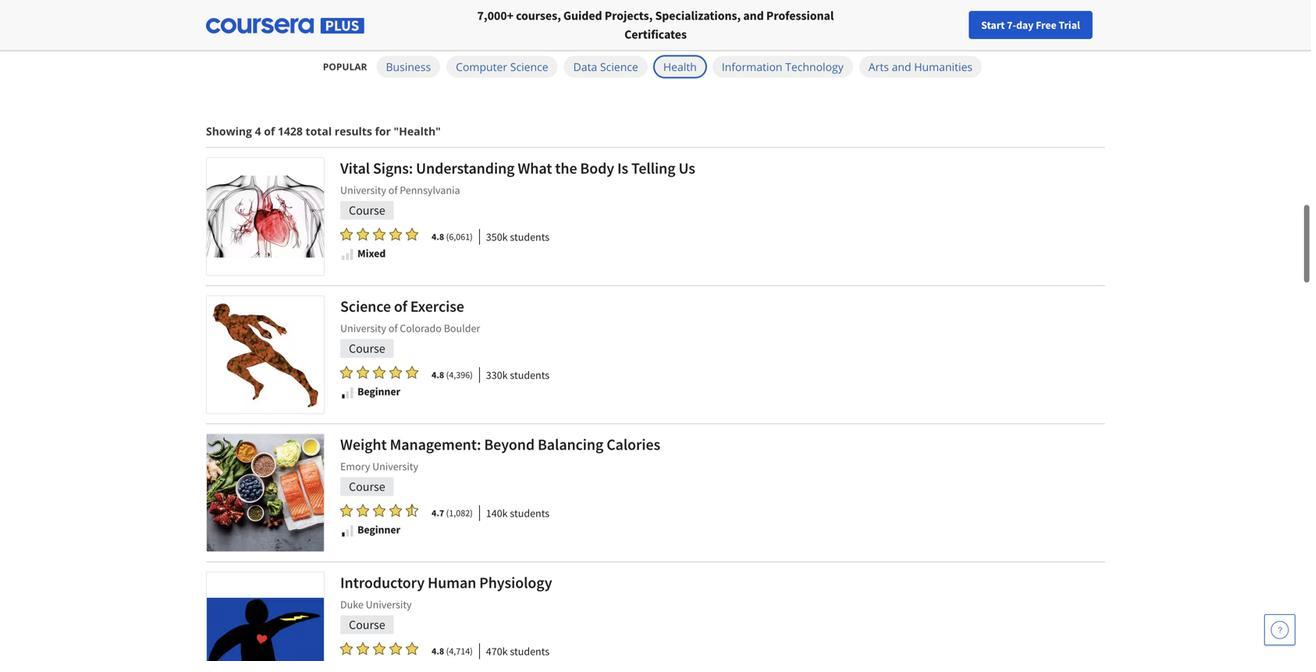 Task type: locate. For each thing, give the bounding box(es) containing it.
business button
[[377, 56, 440, 78]]

weight management: beyond balancing calories by emory university image
[[207, 434, 324, 551]]

students right 330k
[[510, 368, 550, 382]]

0 vertical spatial beginner
[[357, 384, 400, 398]]

course inside vital signs: understanding what the body is telling us university of pennsylvania course
[[349, 203, 385, 218]]

4.8 left (4,396)
[[432, 369, 444, 381]]

beginner for weight
[[357, 523, 400, 537]]

and inside arts and humanities 'button'
[[892, 59, 911, 74]]

students right 350k
[[510, 230, 550, 244]]

4
[[255, 124, 261, 139]]

career
[[1046, 18, 1076, 32]]

emory
[[340, 459, 370, 473]]

students
[[510, 230, 550, 244], [510, 368, 550, 382], [510, 506, 550, 520], [510, 644, 550, 658]]

350k
[[486, 230, 508, 244]]

and left professional
[[743, 8, 764, 23]]

start 7-day free trial button
[[969, 11, 1093, 39]]

2 students from the top
[[510, 368, 550, 382]]

telling
[[631, 158, 676, 178]]

signs:
[[373, 158, 413, 178]]

science right computer
[[510, 59, 548, 74]]

science
[[510, 59, 548, 74], [600, 59, 638, 74], [340, 297, 391, 316]]

science right data
[[600, 59, 638, 74]]

beginner right beginner level image
[[357, 523, 400, 537]]

course down duke
[[349, 617, 385, 633]]

colorado
[[400, 321, 442, 335]]

boulder
[[444, 321, 480, 335]]

0 horizontal spatial and
[[743, 8, 764, 23]]

data science
[[573, 59, 638, 74]]

1 horizontal spatial science
[[510, 59, 548, 74]]

weight management: beyond balancing calories emory university course
[[340, 435, 660, 494]]

of down signs:
[[388, 183, 398, 197]]

help center image
[[1271, 620, 1289, 639]]

0 vertical spatial and
[[743, 8, 764, 23]]

introductory human physiology by duke university image
[[207, 572, 324, 661]]

3 students from the top
[[510, 506, 550, 520]]

vital
[[340, 158, 370, 178]]

4.8 left (4,714)
[[432, 645, 444, 657]]

information technology button
[[712, 56, 853, 78]]

1 horizontal spatial and
[[892, 59, 911, 74]]

vital signs: understanding what the body is telling us by university of pennsylvania image
[[207, 158, 324, 275]]

4.8 for of
[[432, 369, 444, 381]]

7-
[[1007, 18, 1016, 32]]

330k
[[486, 368, 508, 382]]

filled star image
[[340, 227, 353, 241], [357, 227, 369, 241], [373, 227, 386, 241], [389, 227, 402, 241], [406, 227, 418, 241], [340, 365, 353, 379], [373, 365, 386, 379], [389, 365, 402, 379], [406, 365, 418, 379], [340, 642, 353, 656], [357, 642, 369, 656], [373, 642, 386, 656]]

140k students
[[486, 506, 550, 520]]

balancing
[[538, 435, 604, 454]]

1 course from the top
[[349, 203, 385, 218]]

1 vertical spatial 4.8
[[432, 369, 444, 381]]

e.g. Machine Learning text field
[[357, 8, 922, 39]]

humanities
[[914, 59, 973, 74]]

0 horizontal spatial science
[[340, 297, 391, 316]]

and right arts
[[892, 59, 911, 74]]

2 course from the top
[[349, 341, 385, 356]]

start 7-day free trial
[[981, 18, 1080, 32]]

popular
[[323, 60, 367, 73]]

university inside science of exercise university of colorado boulder course
[[340, 321, 386, 335]]

course up mixed on the top of page
[[349, 203, 385, 218]]

results
[[335, 124, 372, 139]]

1 vertical spatial beginner
[[357, 523, 400, 537]]

university inside the weight management: beyond balancing calories emory university course
[[372, 459, 418, 473]]

science of exercise university of colorado boulder course
[[340, 297, 480, 356]]

beginner
[[357, 384, 400, 398], [357, 523, 400, 537]]

(1,082)
[[446, 507, 473, 519]]

science for computer science
[[510, 59, 548, 74]]

data
[[573, 59, 597, 74]]

vital signs: understanding what the body is telling us university of pennsylvania course
[[340, 158, 695, 218]]

university
[[340, 183, 386, 197], [340, 321, 386, 335], [372, 459, 418, 473], [366, 597, 412, 611]]

course inside the weight management: beyond balancing calories emory university course
[[349, 479, 385, 494]]

arts and humanities button
[[859, 56, 982, 78]]

2 4.8 from the top
[[432, 369, 444, 381]]

is
[[617, 158, 628, 178]]

university down the "weight"
[[372, 459, 418, 473]]

science down mixed on the top of page
[[340, 297, 391, 316]]

university inside vital signs: understanding what the body is telling us university of pennsylvania course
[[340, 183, 386, 197]]

1 vertical spatial and
[[892, 59, 911, 74]]

1 beginner from the top
[[357, 384, 400, 398]]

coursera plus image
[[206, 18, 364, 34]]

understanding
[[416, 158, 515, 178]]

"health"
[[394, 124, 441, 139]]

1 4.8 from the top
[[432, 231, 444, 243]]

students right 140k
[[510, 506, 550, 520]]

4 course from the top
[[349, 617, 385, 633]]

course up beginner level icon
[[349, 341, 385, 356]]

and inside the 7,000+ courses, guided projects, specializations, and professional certificates
[[743, 8, 764, 23]]

university left colorado
[[340, 321, 386, 335]]

0 vertical spatial 4.8
[[432, 231, 444, 243]]

physiology
[[479, 573, 552, 592]]

arts and humanities
[[869, 59, 973, 74]]

calories
[[607, 435, 660, 454]]

computer
[[456, 59, 507, 74]]

students for understanding
[[510, 230, 550, 244]]

course
[[349, 203, 385, 218], [349, 341, 385, 356], [349, 479, 385, 494], [349, 617, 385, 633]]

and
[[743, 8, 764, 23], [892, 59, 911, 74]]

1428
[[278, 124, 303, 139]]

beginner right beginner level icon
[[357, 384, 400, 398]]

students for exercise
[[510, 368, 550, 382]]

exercise
[[410, 297, 464, 316]]

university down introductory
[[366, 597, 412, 611]]

day
[[1016, 18, 1034, 32]]

courses,
[[516, 8, 561, 23]]

3 4.8 from the top
[[432, 645, 444, 657]]

1 students from the top
[[510, 230, 550, 244]]

showing
[[206, 124, 252, 139]]

showing 4 of 1428 total results for "health"
[[206, 124, 441, 139]]

(6,061)
[[446, 231, 473, 243]]

4.8 left (6,061)
[[432, 231, 444, 243]]

students right 470k
[[510, 644, 550, 658]]

None search field
[[215, 10, 589, 41]]

(4,714)
[[446, 645, 473, 657]]

of inside vital signs: understanding what the body is telling us university of pennsylvania course
[[388, 183, 398, 197]]

course down the emory
[[349, 479, 385, 494]]

2 horizontal spatial science
[[600, 59, 638, 74]]

4.8
[[432, 231, 444, 243], [432, 369, 444, 381], [432, 645, 444, 657]]

filled star image
[[357, 365, 369, 379], [340, 503, 353, 517], [357, 503, 369, 517], [373, 503, 386, 517], [389, 503, 402, 517], [389, 642, 402, 656], [406, 642, 418, 656]]

140k
[[486, 506, 508, 520]]

3 course from the top
[[349, 479, 385, 494]]

business
[[386, 59, 431, 74]]

university down vital
[[340, 183, 386, 197]]

management:
[[390, 435, 481, 454]]

of left colorado
[[388, 321, 398, 335]]

4 students from the top
[[510, 644, 550, 658]]

health button
[[654, 56, 706, 78]]

2 vertical spatial 4.8
[[432, 645, 444, 657]]

of
[[264, 124, 275, 139], [388, 183, 398, 197], [394, 297, 407, 316], [388, 321, 398, 335]]

projects,
[[605, 8, 653, 23]]

2 beginner from the top
[[357, 523, 400, 537]]

half filled star image
[[406, 503, 418, 517]]



Task type: vqa. For each thing, say whether or not it's contained in the screenshot.
the middle '4.8'
yes



Task type: describe. For each thing, give the bounding box(es) containing it.
technology
[[785, 59, 844, 74]]

4.8 (4,396)
[[432, 369, 473, 381]]

for
[[375, 124, 391, 139]]

mixed level image
[[340, 247, 354, 261]]

pennsylvania
[[400, 183, 460, 197]]

what
[[518, 158, 552, 178]]

duke
[[340, 597, 364, 611]]

4.7 (1,082)
[[432, 507, 473, 519]]

4.8 for human
[[432, 645, 444, 657]]

computer science
[[456, 59, 548, 74]]

free
[[1036, 18, 1057, 32]]

470k
[[486, 644, 508, 658]]

find your new career
[[978, 18, 1076, 32]]

weight
[[340, 435, 387, 454]]

trial
[[1059, 18, 1080, 32]]

your
[[1001, 18, 1021, 32]]

body
[[580, 158, 614, 178]]

guided
[[563, 8, 602, 23]]

us
[[679, 158, 695, 178]]

science of exercise by university of colorado boulder image
[[207, 296, 324, 413]]

human
[[428, 573, 476, 592]]

new
[[1024, 18, 1044, 32]]

total
[[306, 124, 332, 139]]

mixed
[[357, 246, 386, 260]]

find your new career link
[[971, 16, 1084, 35]]

students for beyond
[[510, 506, 550, 520]]

4.7
[[432, 507, 444, 519]]

information technology
[[722, 59, 844, 74]]

4.8 (4,714)
[[432, 645, 473, 657]]

4.8 (6,061)
[[432, 231, 473, 243]]

course inside introductory human physiology duke university course
[[349, 617, 385, 633]]

data science button
[[564, 56, 648, 78]]

health
[[663, 59, 697, 74]]

students for physiology
[[510, 644, 550, 658]]

specializations,
[[655, 8, 741, 23]]

information
[[722, 59, 783, 74]]

beginner level image
[[340, 385, 354, 399]]

arts
[[869, 59, 889, 74]]

330k students
[[486, 368, 550, 382]]

beginner for science
[[357, 384, 400, 398]]

introductory human physiology duke university course
[[340, 573, 552, 633]]

university inside introductory human physiology duke university course
[[366, 597, 412, 611]]

of right the 4 at top
[[264, 124, 275, 139]]

350k students
[[486, 230, 550, 244]]

start
[[981, 18, 1005, 32]]

4.8 for signs:
[[432, 231, 444, 243]]

science for data science
[[600, 59, 638, 74]]

course inside science of exercise university of colorado boulder course
[[349, 341, 385, 356]]

find
[[978, 18, 999, 32]]

beginner level image
[[340, 523, 354, 538]]

7,000+ courses, guided projects, specializations, and professional certificates
[[477, 8, 834, 42]]

of up colorado
[[394, 297, 407, 316]]

computer science button
[[447, 56, 558, 78]]

(4,396)
[[446, 369, 473, 381]]

professional
[[766, 8, 834, 23]]

introductory
[[340, 573, 425, 592]]

7,000+
[[477, 8, 514, 23]]

the
[[555, 158, 577, 178]]

beyond
[[484, 435, 535, 454]]

470k students
[[486, 644, 550, 658]]

certificates
[[624, 27, 687, 42]]

science inside science of exercise university of colorado boulder course
[[340, 297, 391, 316]]



